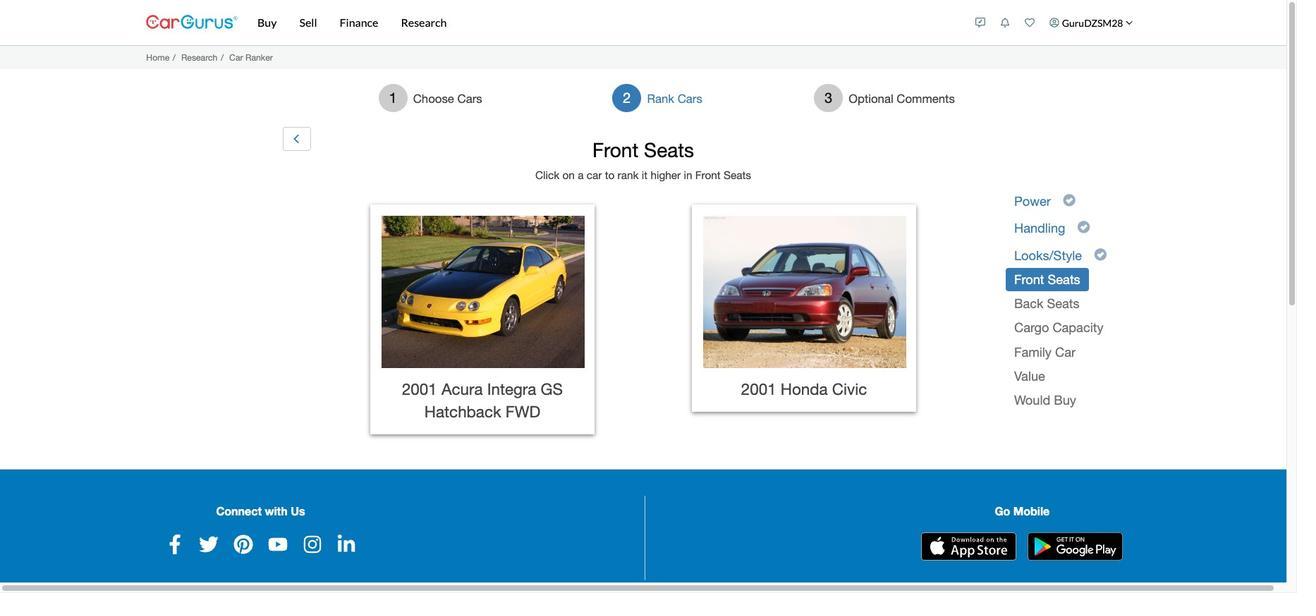 Task type: describe. For each thing, give the bounding box(es) containing it.
cargurus logo homepage link link
[[146, 2, 238, 43]]

finance
[[340, 16, 379, 29]]

research inside dropdown button
[[401, 16, 447, 29]]

a
[[578, 169, 584, 181]]

sell button
[[288, 0, 329, 45]]

front seats
[[1015, 272, 1081, 287]]

civic
[[833, 380, 867, 398]]

car
[[587, 169, 602, 181]]

add a car review image
[[976, 18, 986, 28]]

rank cars
[[647, 92, 703, 106]]

front for front seats click on a car to rank it higher in front seats
[[593, 138, 639, 162]]

integra
[[487, 380, 537, 398]]

2
[[623, 89, 631, 106]]

cargo
[[1015, 321, 1050, 335]]

get it on google play image
[[1028, 533, 1124, 561]]

it
[[642, 169, 648, 181]]

rank
[[647, 92, 675, 106]]

cargo capacity link
[[1006, 316, 1113, 340]]

research button
[[390, 0, 458, 45]]

ranker
[[246, 52, 273, 63]]

1 vertical spatial research
[[181, 52, 218, 63]]

0 vertical spatial car
[[229, 52, 243, 63]]

2001 for 2001 honda civic
[[742, 380, 777, 398]]

us
[[291, 505, 305, 518]]

chevron down image
[[1126, 19, 1134, 26]]

family car link
[[1006, 341, 1085, 364]]

buy button
[[246, 0, 288, 45]]

back seats
[[1015, 296, 1080, 311]]

1 horizontal spatial front
[[696, 169, 721, 181]]

higher
[[651, 169, 681, 181]]

looks/style
[[1015, 248, 1083, 263]]

handling link
[[1006, 217, 1074, 240]]

on
[[563, 169, 575, 181]]

saved cars image
[[1025, 18, 1035, 28]]

gs
[[541, 380, 563, 398]]

cars for 1
[[458, 92, 482, 106]]

open notifications image
[[1001, 18, 1011, 28]]

finance button
[[329, 0, 390, 45]]

user icon image
[[1050, 18, 1060, 28]]

choose cars
[[413, 92, 482, 106]]

research link
[[181, 52, 218, 63]]

click
[[536, 169, 560, 181]]

capacity
[[1053, 321, 1104, 335]]

would
[[1015, 393, 1051, 408]]

gurudzsm28
[[1063, 17, 1124, 29]]

linkedin image
[[337, 535, 357, 555]]

instagram image
[[303, 535, 322, 555]]

back
[[1015, 296, 1044, 311]]

power link
[[1006, 190, 1060, 213]]

home
[[146, 52, 170, 63]]

go
[[995, 505, 1011, 518]]

front for front seats
[[1015, 272, 1045, 287]]

connect
[[216, 505, 262, 518]]

seats for front seats click on a car to rank it higher in front seats
[[644, 138, 694, 162]]

sell
[[300, 16, 317, 29]]

ok sign image
[[1063, 193, 1076, 208]]

gurudzsm28 menu
[[969, 3, 1141, 42]]

front seats link
[[1006, 268, 1089, 291]]



Task type: locate. For each thing, give the bounding box(es) containing it.
1 horizontal spatial research
[[401, 16, 447, 29]]

seats down looks/style
[[1048, 272, 1081, 287]]

seats for back seats
[[1048, 296, 1080, 311]]

buy inside would buy link
[[1054, 393, 1077, 408]]

1 / from the left
[[173, 52, 176, 63]]

family car
[[1015, 345, 1076, 360]]

0 horizontal spatial research
[[181, 52, 218, 63]]

front inside front seats link
[[1015, 272, 1045, 287]]

2001
[[402, 380, 437, 398], [742, 380, 777, 398]]

would buy
[[1015, 393, 1077, 408]]

optional
[[849, 92, 894, 106]]

ok sign image for looks/style
[[1095, 247, 1107, 262]]

power
[[1015, 194, 1051, 209]]

1 horizontal spatial car
[[1056, 345, 1076, 360]]

ok sign image
[[1078, 220, 1091, 235], [1095, 247, 1107, 262]]

front right in
[[696, 169, 721, 181]]

1 horizontal spatial cars
[[678, 92, 703, 106]]

1 vertical spatial front
[[696, 169, 721, 181]]

2001 left honda
[[742, 380, 777, 398]]

cars for 2
[[678, 92, 703, 106]]

seats up cargo capacity 'link'
[[1048, 296, 1080, 311]]

2001 honda civic
[[742, 380, 867, 398]]

cargo capacity
[[1015, 321, 1104, 335]]

0 horizontal spatial /
[[173, 52, 176, 63]]

in
[[684, 169, 693, 181]]

buy inside buy popup button
[[258, 16, 277, 29]]

2001 inside 2001 acura integra gs hatchback fwd
[[402, 380, 437, 398]]

looks/style link
[[1006, 244, 1091, 267]]

youtube image
[[268, 535, 288, 555]]

research
[[401, 16, 447, 29], [181, 52, 218, 63]]

2 vertical spatial front
[[1015, 272, 1045, 287]]

hatchback
[[425, 403, 501, 421]]

0 horizontal spatial ok sign image
[[1078, 220, 1091, 235]]

honda
[[781, 380, 828, 398]]

front up to
[[593, 138, 639, 162]]

front up back
[[1015, 272, 1045, 287]]

would buy link
[[1006, 389, 1085, 412]]

0 vertical spatial research
[[401, 16, 447, 29]]

seats for front seats
[[1048, 272, 1081, 287]]

1 2001 from the left
[[402, 380, 437, 398]]

ok sign image right handling
[[1078, 220, 1091, 235]]

seats up higher on the top of the page
[[644, 138, 694, 162]]

value
[[1015, 369, 1046, 384]]

cars right rank
[[678, 92, 703, 106]]

cargurus logo homepage link image
[[146, 2, 238, 43]]

with
[[265, 505, 288, 518]]

car
[[229, 52, 243, 63], [1056, 345, 1076, 360]]

family
[[1015, 345, 1052, 360]]

cars
[[458, 92, 482, 106], [678, 92, 703, 106]]

home link
[[146, 52, 170, 63]]

acura
[[442, 380, 483, 398]]

1 horizontal spatial ok sign image
[[1095, 247, 1107, 262]]

0 horizontal spatial cars
[[458, 92, 482, 106]]

home / research / car ranker
[[146, 52, 273, 63]]

value link
[[1006, 365, 1054, 388]]

optional comments
[[849, 92, 955, 106]]

0 horizontal spatial 2001
[[402, 380, 437, 398]]

pinterest image
[[234, 535, 253, 555]]

1 vertical spatial ok sign image
[[1095, 247, 1107, 262]]

buy right would
[[1054, 393, 1077, 408]]

research down 'cargurus logo homepage link' link
[[181, 52, 218, 63]]

car left the ranker
[[229, 52, 243, 63]]

2 / from the left
[[221, 52, 224, 63]]

0 vertical spatial ok sign image
[[1078, 220, 1091, 235]]

buy up the ranker
[[258, 16, 277, 29]]

1 horizontal spatial buy
[[1054, 393, 1077, 408]]

cars right the choose
[[458, 92, 482, 106]]

1
[[389, 89, 397, 106]]

3
[[825, 89, 833, 106]]

download on the app store image
[[922, 533, 1017, 561]]

0 vertical spatial buy
[[258, 16, 277, 29]]

handling
[[1015, 221, 1066, 236]]

front
[[593, 138, 639, 162], [696, 169, 721, 181], [1015, 272, 1045, 287]]

2 horizontal spatial front
[[1015, 272, 1045, 287]]

0 horizontal spatial buy
[[258, 16, 277, 29]]

/ right research link on the left
[[221, 52, 224, 63]]

2001 for 2001 acura integra gs hatchback fwd
[[402, 380, 437, 398]]

menu bar
[[238, 0, 969, 45]]

1 cars from the left
[[458, 92, 482, 106]]

comments
[[897, 92, 955, 106]]

seats right in
[[724, 169, 752, 181]]

facebook image
[[165, 535, 185, 555]]

front seats click on a car to rank it higher in front seats
[[536, 138, 752, 181]]

buy
[[258, 16, 277, 29], [1054, 393, 1077, 408]]

1 horizontal spatial /
[[221, 52, 224, 63]]

0 vertical spatial front
[[593, 138, 639, 162]]

back seats link
[[1006, 292, 1089, 316]]

connect with us
[[216, 505, 305, 518]]

0 horizontal spatial front
[[593, 138, 639, 162]]

menu bar containing buy
[[238, 0, 969, 45]]

twitter image
[[199, 535, 219, 555]]

mobile
[[1014, 505, 1050, 518]]

ok sign image for handling
[[1078, 220, 1091, 235]]

1 vertical spatial car
[[1056, 345, 1076, 360]]

car down cargo capacity
[[1056, 345, 1076, 360]]

research right finance
[[401, 16, 447, 29]]

fwd
[[506, 403, 541, 421]]

2001 left acura
[[402, 380, 437, 398]]

choose
[[413, 92, 454, 106]]

to
[[605, 169, 615, 181]]

go mobile
[[995, 505, 1050, 518]]

rank
[[618, 169, 639, 181]]

1 vertical spatial buy
[[1054, 393, 1077, 408]]

/
[[173, 52, 176, 63], [221, 52, 224, 63]]

gurudzsm28 button
[[1043, 3, 1141, 42]]

2 2001 from the left
[[742, 380, 777, 398]]

1 horizontal spatial 2001
[[742, 380, 777, 398]]

seats
[[644, 138, 694, 162], [724, 169, 752, 181], [1048, 272, 1081, 287], [1048, 296, 1080, 311]]

ok sign image right looks/style link
[[1095, 247, 1107, 262]]

2 cars from the left
[[678, 92, 703, 106]]

/ right home
[[173, 52, 176, 63]]

0 horizontal spatial car
[[229, 52, 243, 63]]

2001 acura integra gs hatchback fwd
[[402, 380, 563, 421]]



Task type: vqa. For each thing, say whether or not it's contained in the screenshot.
AS
no



